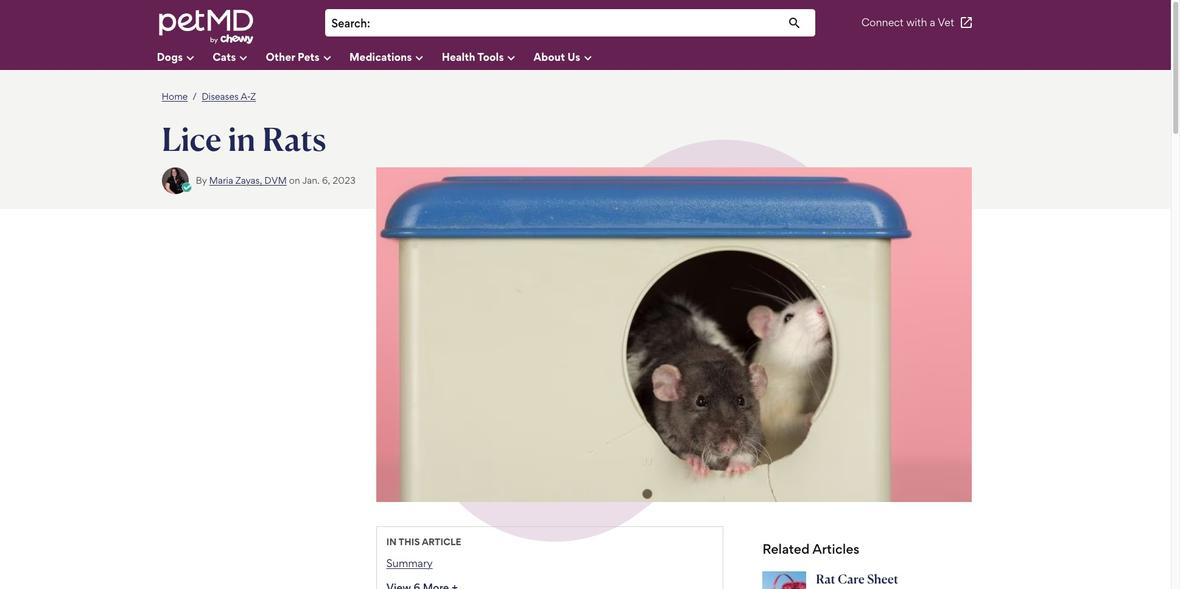 Task type: locate. For each thing, give the bounding box(es) containing it.
a-
[[241, 91, 250, 102]]

other pets
[[266, 50, 319, 63]]

cats button
[[213, 46, 266, 70]]

this
[[399, 536, 420, 548]]

article element
[[386, 536, 713, 570]]

sheet
[[867, 572, 899, 587]]

about us button
[[534, 46, 610, 70]]

article
[[422, 536, 461, 548]]

by maria zayas, dvm on jan. 6, 2023
[[196, 175, 356, 186]]

None text field
[[376, 15, 810, 32]]

maria zayas, dvm image
[[162, 167, 188, 194]]

in
[[228, 119, 256, 159]]

connect
[[861, 16, 904, 29]]

us
[[568, 50, 580, 63]]

diseases
[[202, 91, 239, 102]]

health
[[442, 50, 475, 63]]

petmd home image
[[157, 8, 254, 45]]

lice
[[162, 119, 221, 159]]

in this article
[[386, 536, 461, 548]]

rat care sheet
[[816, 572, 899, 587]]

dvm
[[264, 175, 287, 186]]

summary link
[[386, 557, 433, 570]]

with
[[906, 16, 927, 29]]

maria zayas, dvm link
[[209, 175, 287, 186]]

health tools button
[[442, 46, 534, 70]]

by
[[196, 175, 207, 186]]

in
[[386, 536, 397, 548]]

connect with a vet button
[[861, 8, 974, 37]]

jan.
[[302, 175, 320, 186]]

medications
[[349, 50, 412, 63]]

rat care sheet link
[[758, 572, 972, 589]]

care
[[838, 572, 865, 587]]

related
[[762, 541, 810, 557]]

about
[[534, 50, 565, 63]]



Task type: vqa. For each thing, say whether or not it's contained in the screenshot.
Health Tools
yes



Task type: describe. For each thing, give the bounding box(es) containing it.
pets
[[298, 50, 319, 63]]

summary
[[386, 557, 433, 570]]

lice in rats
[[162, 119, 326, 159]]

vet
[[938, 16, 954, 29]]

other pets button
[[266, 46, 349, 70]]

search :
[[331, 16, 370, 30]]

on
[[289, 175, 300, 186]]

diseases a-z link
[[202, 91, 256, 102]]

diseases a-z
[[202, 91, 256, 102]]

articles
[[812, 541, 860, 557]]

maria
[[209, 175, 233, 186]]

home link
[[162, 91, 188, 102]]

about us
[[534, 50, 580, 63]]

medications button
[[349, 46, 442, 70]]

other
[[266, 50, 295, 63]]

related articles
[[762, 541, 860, 557]]

health tools
[[442, 50, 504, 63]]

z
[[250, 91, 256, 102]]

home
[[162, 91, 188, 102]]

2023
[[333, 175, 356, 186]]

search
[[331, 16, 367, 30]]

cats
[[213, 50, 236, 63]]

rat
[[816, 572, 835, 587]]

dogs button
[[157, 46, 213, 70]]

6,
[[322, 175, 330, 186]]

zayas,
[[236, 175, 262, 186]]

dogs
[[157, 50, 183, 63]]

a
[[930, 16, 935, 29]]

connect with a vet
[[861, 16, 954, 29]]

:
[[367, 16, 370, 30]]

tools
[[477, 50, 504, 63]]

rats
[[262, 119, 326, 159]]

domestic rats image
[[376, 167, 972, 502]]



